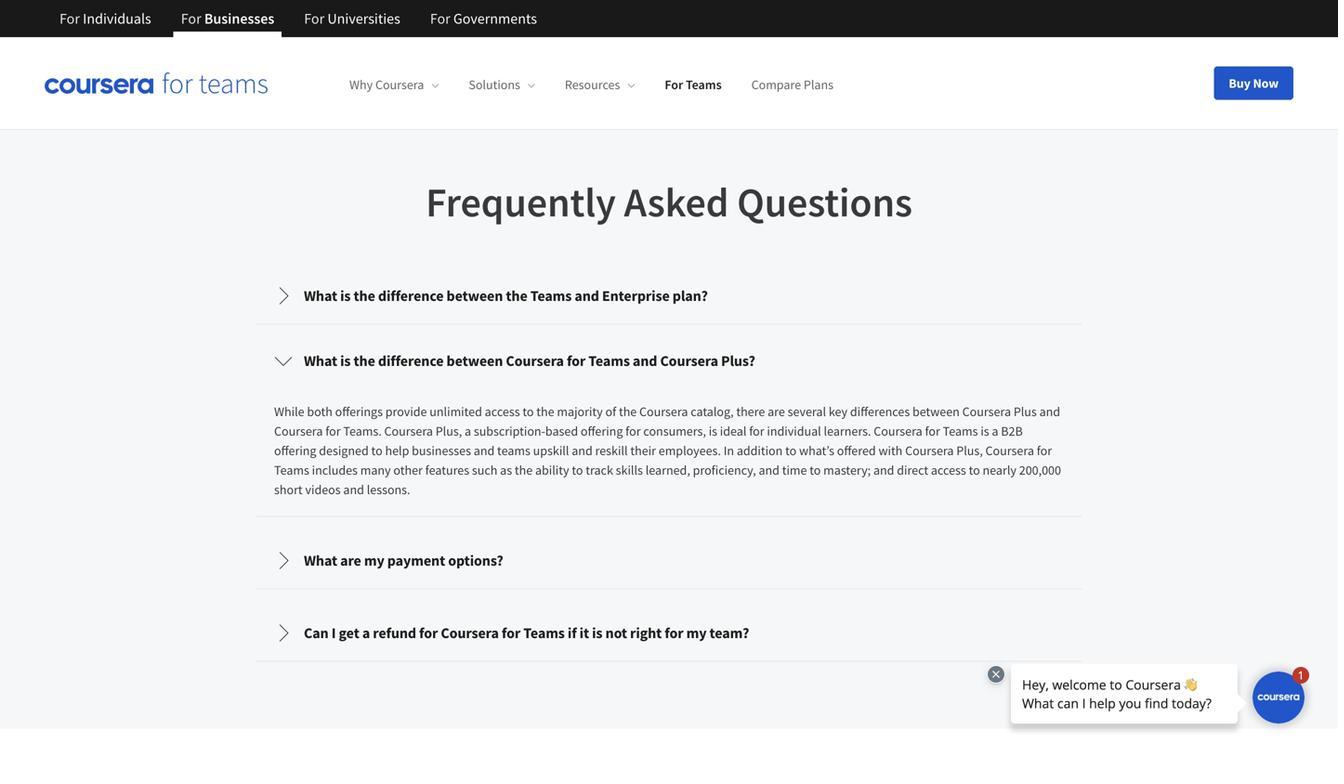 Task type: vqa. For each thing, say whether or not it's contained in the screenshot.
Can I get a refund for Coursera for Teams if it is not right for my team? dropdown button
yes



Task type: describe. For each thing, give the bounding box(es) containing it.
right
[[630, 624, 662, 643]]

and up such
[[474, 442, 495, 459]]

frequently asked questions
[[426, 176, 913, 228]]

coursera up majority
[[506, 352, 564, 370]]

what for what are my payment options?
[[304, 552, 337, 570]]

what for what is the difference between coursera for teams and coursera plus?
[[304, 352, 337, 370]]

for for individuals
[[59, 9, 80, 28]]

teams up short
[[274, 462, 309, 479]]

teams up what is the difference between coursera for teams and coursera plus?
[[531, 287, 572, 305]]

solutions link
[[469, 76, 535, 93]]

and down with
[[874, 462, 895, 479]]

as
[[500, 462, 512, 479]]

plus?
[[721, 352, 756, 370]]

resources
[[565, 76, 620, 93]]

coursera up consumers,
[[640, 403, 688, 420]]

coursera up b2b
[[963, 403, 1011, 420]]

for up their
[[626, 423, 641, 440]]

many
[[360, 462, 391, 479]]

compare plans
[[752, 76, 834, 93]]

plan?
[[673, 287, 708, 305]]

frequently
[[426, 176, 616, 228]]

not
[[606, 624, 627, 643]]

key
[[829, 403, 848, 420]]

mastery;
[[824, 462, 871, 479]]

0 vertical spatial plus,
[[436, 423, 462, 440]]

to down what's
[[810, 462, 821, 479]]

businesses
[[204, 9, 274, 28]]

governments
[[454, 9, 537, 28]]

based
[[546, 423, 578, 440]]

what is the difference between the teams and enterprise plan? button
[[259, 270, 1079, 322]]

now
[[1253, 75, 1279, 92]]

for for universities
[[304, 9, 325, 28]]

are inside while both offerings provide unlimited access to the majority of the coursera catalog, there are several key differences between coursera plus and coursera for teams. coursera plus, a subscription-based offering for consumers, is ideal for individual learners. coursera for teams is a b2b offering designed to help businesses and teams upskill and reskill their employees. in addition to what's offered with coursera plus, coursera for teams includes many other features such as the ability to track skills learned, proficiency, and time to mastery; and direct access to nearly 200,000 short videos and lessons.
[[768, 403, 785, 420]]

to down individual
[[786, 442, 797, 459]]

in
[[724, 442, 734, 459]]

time
[[782, 462, 807, 479]]

the inside what is the difference between coursera for teams and coursera plus? dropdown button
[[354, 352, 375, 370]]

200,000
[[1019, 462, 1062, 479]]

for individuals
[[59, 9, 151, 28]]

employees.
[[659, 442, 721, 459]]

what are my payment options?
[[304, 552, 504, 570]]

buy now
[[1229, 75, 1279, 92]]

for teams
[[665, 76, 722, 93]]

are inside dropdown button
[[340, 552, 361, 570]]

to left the nearly
[[969, 462, 980, 479]]

1 horizontal spatial offering
[[581, 423, 623, 440]]

for universities
[[304, 9, 400, 28]]

proficiency,
[[693, 462, 756, 479]]

track
[[586, 462, 613, 479]]

upskill
[[533, 442, 569, 459]]

coursera up with
[[874, 423, 923, 440]]

b2b
[[1001, 423, 1023, 440]]

refund
[[373, 624, 416, 643]]

between inside while both offerings provide unlimited access to the majority of the coursera catalog, there are several key differences between coursera plus and coursera for teams. coursera plus, a subscription-based offering for consumers, is ideal for individual learners. coursera for teams is a b2b offering designed to help businesses and teams upskill and reskill their employees. in addition to what's offered with coursera plus, coursera for teams includes many other features such as the ability to track skills learned, proficiency, and time to mastery; and direct access to nearly 200,000 short videos and lessons.
[[913, 403, 960, 420]]

0 vertical spatial access
[[485, 403, 520, 420]]

can i get a refund for coursera for teams if it is not right for my team? button
[[259, 607, 1079, 660]]

lessons.
[[367, 482, 410, 498]]

questions
[[737, 176, 913, 228]]

majority
[[557, 403, 603, 420]]

for up majority
[[567, 352, 586, 370]]

while
[[274, 403, 304, 420]]

offerings
[[335, 403, 383, 420]]

coursera down while
[[274, 423, 323, 440]]

consumers,
[[644, 423, 706, 440]]

catalog,
[[691, 403, 734, 420]]

why coursera link
[[350, 76, 439, 93]]

can i get a refund for coursera for teams if it is not right for my team?
[[304, 624, 749, 643]]

for governments
[[430, 9, 537, 28]]

other
[[394, 462, 423, 479]]

1 vertical spatial access
[[931, 462, 967, 479]]

help
[[385, 442, 409, 459]]

reskill
[[595, 442, 628, 459]]

team?
[[710, 624, 749, 643]]

addition
[[737, 442, 783, 459]]

to left track
[[572, 462, 583, 479]]

can
[[304, 624, 329, 643]]

get
[[339, 624, 359, 643]]

for right resources link
[[665, 76, 683, 93]]

why coursera
[[350, 76, 424, 93]]

skills
[[616, 462, 643, 479]]

ability
[[535, 462, 569, 479]]

there
[[736, 403, 765, 420]]

unlimited
[[430, 403, 482, 420]]

plans
[[804, 76, 834, 93]]

features
[[425, 462, 470, 479]]

and left enterprise
[[575, 287, 599, 305]]

learned,
[[646, 462, 690, 479]]



Task type: locate. For each thing, give the bounding box(es) containing it.
differences
[[850, 403, 910, 420]]

plus, up the nearly
[[957, 442, 983, 459]]

and right plus
[[1040, 403, 1061, 420]]

to up many
[[371, 442, 383, 459]]

are right there
[[768, 403, 785, 420]]

teams up of
[[589, 352, 630, 370]]

for up "direct"
[[925, 423, 941, 440]]

between
[[447, 287, 503, 305], [447, 352, 503, 370], [913, 403, 960, 420]]

payment
[[387, 552, 445, 570]]

my left team?
[[687, 624, 707, 643]]

what's
[[799, 442, 835, 459]]

of
[[606, 403, 616, 420]]

for left governments
[[430, 9, 451, 28]]

1 vertical spatial between
[[447, 352, 503, 370]]

and down enterprise
[[633, 352, 658, 370]]

while both offerings provide unlimited access to the majority of the coursera catalog, there are several key differences between coursera plus and coursera for teams. coursera plus, a subscription-based offering for consumers, is ideal for individual learners. coursera for teams is a b2b offering designed to help businesses and teams upskill and reskill their employees. in addition to what's offered with coursera plus, coursera for teams includes many other features such as the ability to track skills learned, proficiency, and time to mastery; and direct access to nearly 200,000 short videos and lessons.
[[274, 403, 1062, 498]]

direct
[[897, 462, 929, 479]]

between right differences
[[913, 403, 960, 420]]

both
[[307, 403, 333, 420]]

access right "direct"
[[931, 462, 967, 479]]

a inside dropdown button
[[362, 624, 370, 643]]

to up subscription-
[[523, 403, 534, 420]]

2 horizontal spatial a
[[992, 423, 999, 440]]

1 horizontal spatial are
[[768, 403, 785, 420]]

individual
[[767, 423, 821, 440]]

between up unlimited
[[447, 352, 503, 370]]

what is the difference between coursera for teams and coursera plus?
[[304, 352, 756, 370]]

coursera for teams image
[[45, 72, 268, 94]]

access up subscription-
[[485, 403, 520, 420]]

coursera right why
[[375, 76, 424, 93]]

2 vertical spatial between
[[913, 403, 960, 420]]

for left individuals
[[59, 9, 80, 28]]

teams left if
[[524, 624, 565, 643]]

a right get at the bottom left of the page
[[362, 624, 370, 643]]

coursera down the options?
[[441, 624, 499, 643]]

coursera
[[375, 76, 424, 93], [506, 352, 564, 370], [660, 352, 718, 370], [640, 403, 688, 420], [963, 403, 1011, 420], [274, 423, 323, 440], [384, 423, 433, 440], [874, 423, 923, 440], [905, 442, 954, 459], [986, 442, 1035, 459], [441, 624, 499, 643]]

learners.
[[824, 423, 871, 440]]

short
[[274, 482, 303, 498]]

a down unlimited
[[465, 423, 471, 440]]

asked
[[624, 176, 729, 228]]

3 what from the top
[[304, 552, 337, 570]]

for businesses
[[181, 9, 274, 28]]

what inside what is the difference between coursera for teams and coursera plus? dropdown button
[[304, 352, 337, 370]]

i
[[332, 624, 336, 643]]

with
[[879, 442, 903, 459]]

0 horizontal spatial offering
[[274, 442, 316, 459]]

2 vertical spatial what
[[304, 552, 337, 570]]

enterprise
[[602, 287, 670, 305]]

what is the difference between coursera for teams and coursera plus? button
[[259, 335, 1079, 387]]

coursera left plus?
[[660, 352, 718, 370]]

for right right
[[665, 624, 684, 643]]

what inside what are my payment options? dropdown button
[[304, 552, 337, 570]]

nearly
[[983, 462, 1017, 479]]

offering down of
[[581, 423, 623, 440]]

what is the difference between the teams and enterprise plan?
[[304, 287, 708, 305]]

for up addition
[[749, 423, 765, 440]]

designed
[[319, 442, 369, 459]]

1 horizontal spatial a
[[465, 423, 471, 440]]

are
[[768, 403, 785, 420], [340, 552, 361, 570]]

to
[[523, 403, 534, 420], [371, 442, 383, 459], [786, 442, 797, 459], [572, 462, 583, 479], [810, 462, 821, 479], [969, 462, 980, 479]]

0 vertical spatial what
[[304, 287, 337, 305]]

between for the
[[447, 287, 503, 305]]

difference for the
[[378, 287, 444, 305]]

teams left compare
[[686, 76, 722, 93]]

0 horizontal spatial plus,
[[436, 423, 462, 440]]

for for businesses
[[181, 9, 201, 28]]

offered
[[837, 442, 876, 459]]

compare
[[752, 76, 801, 93]]

a
[[465, 423, 471, 440], [992, 423, 999, 440], [362, 624, 370, 643]]

1 vertical spatial plus,
[[957, 442, 983, 459]]

difference for coursera
[[378, 352, 444, 370]]

such
[[472, 462, 498, 479]]

coursera down provide
[[384, 423, 433, 440]]

is
[[340, 287, 351, 305], [340, 352, 351, 370], [709, 423, 718, 440], [981, 423, 990, 440], [592, 624, 603, 643]]

2 what from the top
[[304, 352, 337, 370]]

provide
[[386, 403, 427, 420]]

videos
[[305, 482, 341, 498]]

plus, down unlimited
[[436, 423, 462, 440]]

options?
[[448, 552, 504, 570]]

individuals
[[83, 9, 151, 28]]

1 what from the top
[[304, 287, 337, 305]]

1 horizontal spatial access
[[931, 462, 967, 479]]

1 difference from the top
[[378, 287, 444, 305]]

a left b2b
[[992, 423, 999, 440]]

offering down while
[[274, 442, 316, 459]]

and
[[575, 287, 599, 305], [633, 352, 658, 370], [1040, 403, 1061, 420], [474, 442, 495, 459], [572, 442, 593, 459], [759, 462, 780, 479], [874, 462, 895, 479], [343, 482, 364, 498]]

it
[[580, 624, 589, 643]]

teams left b2b
[[943, 423, 978, 440]]

my left the payment
[[364, 552, 385, 570]]

for left businesses
[[181, 9, 201, 28]]

what inside what is the difference between the teams and enterprise plan? dropdown button
[[304, 287, 337, 305]]

and down the includes
[[343, 482, 364, 498]]

0 vertical spatial between
[[447, 287, 503, 305]]

coursera down b2b
[[986, 442, 1035, 459]]

for for governments
[[430, 9, 451, 28]]

2 difference from the top
[[378, 352, 444, 370]]

their
[[631, 442, 656, 459]]

subscription-
[[474, 423, 546, 440]]

universities
[[328, 9, 400, 28]]

0 horizontal spatial my
[[364, 552, 385, 570]]

for
[[59, 9, 80, 28], [181, 9, 201, 28], [304, 9, 325, 28], [430, 9, 451, 28], [665, 76, 683, 93]]

for up designed
[[326, 423, 341, 440]]

plus
[[1014, 403, 1037, 420]]

for left universities
[[304, 9, 325, 28]]

0 vertical spatial my
[[364, 552, 385, 570]]

banner navigation
[[45, 0, 552, 37]]

0 vertical spatial are
[[768, 403, 785, 420]]

0 vertical spatial difference
[[378, 287, 444, 305]]

what for what is the difference between the teams and enterprise plan?
[[304, 287, 337, 305]]

resources link
[[565, 76, 635, 93]]

teams
[[497, 442, 531, 459]]

why
[[350, 76, 373, 93]]

0 vertical spatial offering
[[581, 423, 623, 440]]

compare plans link
[[752, 76, 834, 93]]

coursera up "direct"
[[905, 442, 954, 459]]

for up 200,000
[[1037, 442, 1052, 459]]

0 horizontal spatial access
[[485, 403, 520, 420]]

plus,
[[436, 423, 462, 440], [957, 442, 983, 459]]

includes
[[312, 462, 358, 479]]

1 vertical spatial are
[[340, 552, 361, 570]]

0 horizontal spatial are
[[340, 552, 361, 570]]

if
[[568, 624, 577, 643]]

are left the payment
[[340, 552, 361, 570]]

for right refund
[[419, 624, 438, 643]]

and down addition
[[759, 462, 780, 479]]

solutions
[[469, 76, 520, 93]]

between up what is the difference between coursera for teams and coursera plus?
[[447, 287, 503, 305]]

1 vertical spatial my
[[687, 624, 707, 643]]

ideal
[[720, 423, 747, 440]]

1 vertical spatial offering
[[274, 442, 316, 459]]

1 vertical spatial difference
[[378, 352, 444, 370]]

offering
[[581, 423, 623, 440], [274, 442, 316, 459]]

buy now button
[[1214, 66, 1294, 100]]

difference
[[378, 287, 444, 305], [378, 352, 444, 370]]

1 vertical spatial what
[[304, 352, 337, 370]]

1 horizontal spatial plus,
[[957, 442, 983, 459]]

businesses
[[412, 442, 471, 459]]

what are my payment options? button
[[259, 535, 1079, 587]]

what
[[304, 287, 337, 305], [304, 352, 337, 370], [304, 552, 337, 570]]

0 horizontal spatial a
[[362, 624, 370, 643]]

1 horizontal spatial my
[[687, 624, 707, 643]]

the
[[354, 287, 375, 305], [506, 287, 528, 305], [354, 352, 375, 370], [537, 403, 555, 420], [619, 403, 637, 420], [515, 462, 533, 479]]

several
[[788, 403, 826, 420]]

and up track
[[572, 442, 593, 459]]

buy
[[1229, 75, 1251, 92]]

between for coursera
[[447, 352, 503, 370]]

teams
[[686, 76, 722, 93], [531, 287, 572, 305], [589, 352, 630, 370], [943, 423, 978, 440], [274, 462, 309, 479], [524, 624, 565, 643]]

for left if
[[502, 624, 521, 643]]

teams.
[[343, 423, 382, 440]]

for teams link
[[665, 76, 722, 93]]



